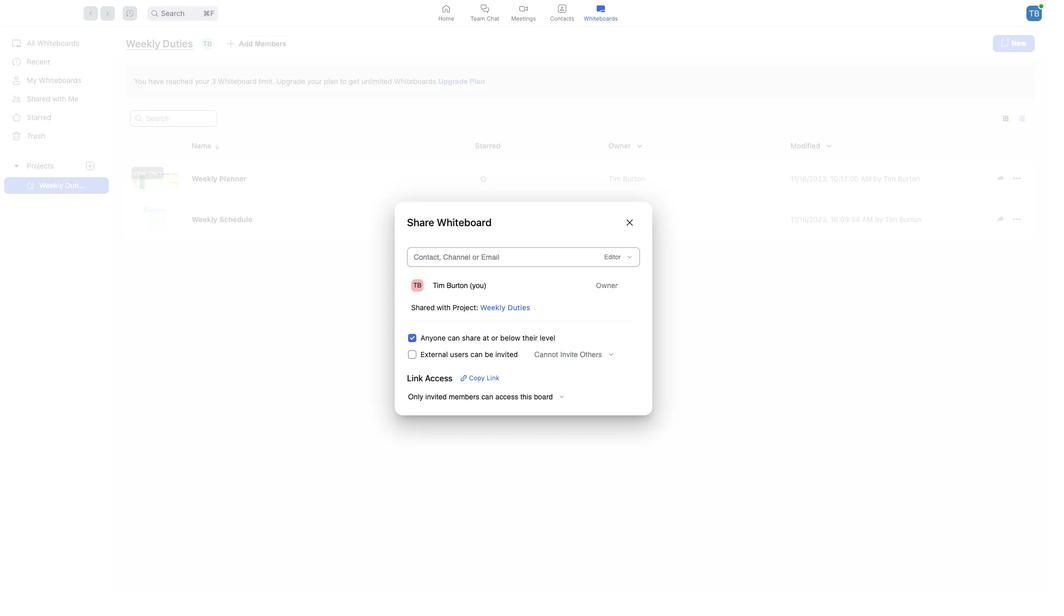 Task type: describe. For each thing, give the bounding box(es) containing it.
home
[[439, 15, 454, 22]]

team chat button
[[466, 0, 504, 26]]

home button
[[427, 0, 466, 26]]

tab list containing home
[[427, 0, 621, 26]]

meetings button
[[504, 0, 543, 26]]

magnifier image
[[152, 10, 158, 16]]

home small image
[[442, 4, 451, 13]]

⌘f
[[203, 9, 215, 17]]

profile contact image
[[558, 4, 567, 13]]

chat
[[487, 15, 500, 22]]

whiteboards button
[[582, 0, 621, 26]]

whiteboard small image
[[597, 4, 605, 13]]



Task type: locate. For each thing, give the bounding box(es) containing it.
online image
[[1040, 4, 1044, 8]]

contacts
[[550, 15, 575, 22]]

team chat image
[[481, 4, 489, 13], [481, 4, 489, 13]]

online image
[[1040, 4, 1044, 8]]

contacts button
[[543, 0, 582, 26]]

video on image
[[520, 4, 528, 13], [520, 4, 528, 13]]

whiteboards
[[584, 15, 618, 22]]

tb
[[1029, 8, 1040, 18]]

meetings
[[511, 15, 536, 22]]

whiteboard small image
[[597, 4, 605, 13]]

search
[[161, 9, 185, 17]]

profile contact image
[[558, 4, 567, 13]]

tab list
[[427, 0, 621, 26]]

team chat
[[471, 15, 500, 22]]

magnifier image
[[152, 10, 158, 16]]

team
[[471, 15, 485, 22]]

home small image
[[442, 4, 451, 13]]



Task type: vqa. For each thing, say whether or not it's contained in the screenshot.
banner
no



